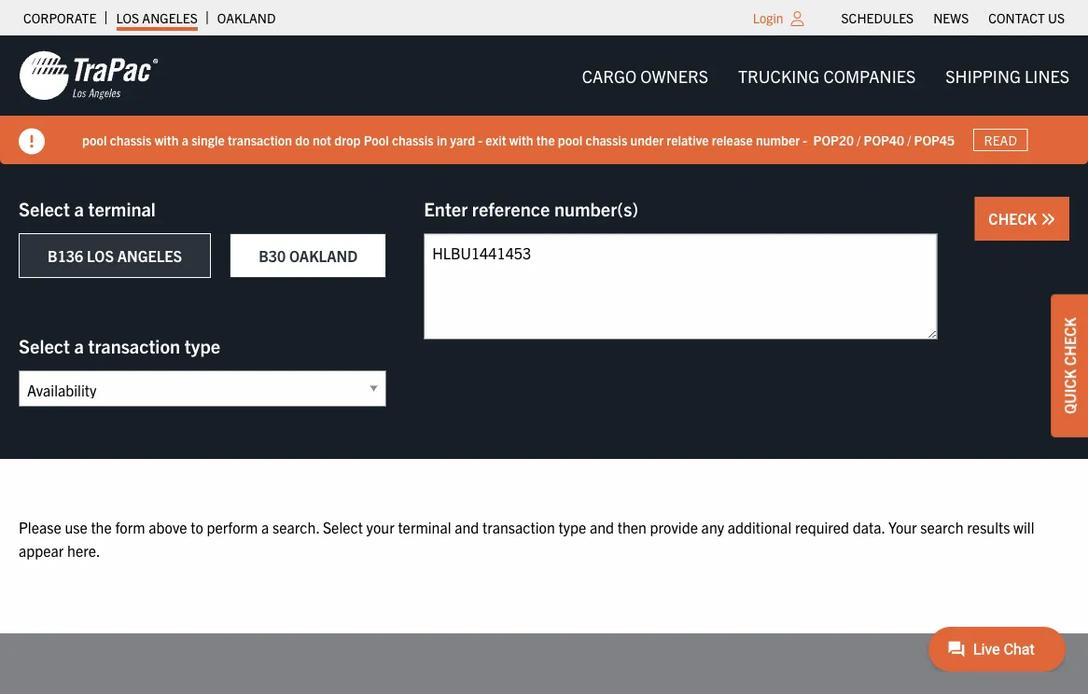 Task type: locate. For each thing, give the bounding box(es) containing it.
type inside please use the form above to perform a search. select your terminal and transaction type and then provide any additional required data. your search results will appear here.
[[559, 518, 587, 536]]

check
[[989, 209, 1041, 228], [1061, 318, 1079, 366]]

0 vertical spatial angeles
[[142, 9, 198, 26]]

0 horizontal spatial oakland
[[217, 9, 276, 26]]

any
[[702, 518, 725, 536]]

/ right pop20
[[857, 131, 861, 148]]

contact us
[[989, 9, 1065, 26]]

and
[[455, 518, 479, 536], [590, 518, 614, 536]]

menu bar down 'light' image
[[567, 57, 1085, 94]]

and left then
[[590, 518, 614, 536]]

0 horizontal spatial transaction
[[88, 334, 180, 357]]

above
[[149, 518, 187, 536]]

lines
[[1025, 65, 1070, 86]]

0 horizontal spatial /
[[857, 131, 861, 148]]

oakland right los angeles link
[[217, 9, 276, 26]]

and right your at bottom
[[455, 518, 479, 536]]

2 vertical spatial select
[[323, 518, 363, 536]]

2 / from the left
[[908, 131, 912, 148]]

the right 'exit'
[[537, 131, 555, 148]]

trucking companies link
[[724, 57, 931, 94]]

pool
[[82, 131, 107, 148], [558, 131, 583, 148]]

2 horizontal spatial chassis
[[586, 131, 628, 148]]

b30 oakland
[[259, 247, 358, 265]]

pop40
[[864, 131, 905, 148]]

enter reference number(s)
[[424, 197, 639, 220]]

news link
[[934, 5, 969, 31]]

trucking
[[739, 65, 820, 86]]

owners
[[641, 65, 709, 86]]

1 horizontal spatial with
[[510, 131, 534, 148]]

pool up number(s)
[[558, 131, 583, 148]]

0 vertical spatial menu bar
[[832, 5, 1075, 31]]

select down b136
[[19, 334, 70, 357]]

los angeles link
[[116, 5, 198, 31]]

1 vertical spatial menu bar
[[567, 57, 1085, 94]]

angeles
[[142, 9, 198, 26], [117, 247, 182, 265]]

menu bar inside banner
[[567, 57, 1085, 94]]

2 horizontal spatial transaction
[[483, 518, 555, 536]]

select up b136
[[19, 197, 70, 220]]

1 horizontal spatial /
[[908, 131, 912, 148]]

1 horizontal spatial pool
[[558, 131, 583, 148]]

0 horizontal spatial the
[[91, 518, 112, 536]]

transaction
[[228, 131, 292, 148], [88, 334, 180, 357], [483, 518, 555, 536]]

release
[[712, 131, 753, 148]]

0 vertical spatial the
[[537, 131, 555, 148]]

terminal up b136 los angeles
[[88, 197, 156, 220]]

/
[[857, 131, 861, 148], [908, 131, 912, 148]]

select
[[19, 197, 70, 220], [19, 334, 70, 357], [323, 518, 363, 536]]

pool right solid image
[[82, 131, 107, 148]]

1 horizontal spatial and
[[590, 518, 614, 536]]

1 chassis from the left
[[110, 131, 152, 148]]

shipping
[[946, 65, 1021, 86]]

transaction inside please use the form above to perform a search. select your terminal and transaction type and then provide any additional required data. your search results will appear here.
[[483, 518, 555, 536]]

data.
[[853, 518, 886, 536]]

/ left pop45
[[908, 131, 912, 148]]

a left search. at the left
[[262, 518, 269, 536]]

with left single
[[155, 131, 179, 148]]

results
[[968, 518, 1011, 536]]

oakland link
[[217, 5, 276, 31]]

menu bar up shipping
[[832, 5, 1075, 31]]

1 horizontal spatial oakland
[[289, 247, 358, 265]]

with
[[155, 131, 179, 148], [510, 131, 534, 148]]

1 with from the left
[[155, 131, 179, 148]]

type
[[185, 334, 220, 357], [559, 518, 587, 536]]

the
[[537, 131, 555, 148], [91, 518, 112, 536]]

0 vertical spatial transaction
[[228, 131, 292, 148]]

read link
[[974, 129, 1028, 151]]

select left your at bottom
[[323, 518, 363, 536]]

los right corporate
[[116, 9, 139, 26]]

us
[[1049, 9, 1065, 26]]

- left 'exit'
[[478, 131, 483, 148]]

0 horizontal spatial type
[[185, 334, 220, 357]]

drop
[[334, 131, 361, 148]]

0 vertical spatial oakland
[[217, 9, 276, 26]]

1 horizontal spatial type
[[559, 518, 587, 536]]

chassis down los angeles image
[[110, 131, 152, 148]]

pop45
[[915, 131, 955, 148]]

1 vertical spatial type
[[559, 518, 587, 536]]

enter
[[424, 197, 468, 220]]

1 horizontal spatial terminal
[[398, 518, 451, 536]]

b136
[[48, 247, 83, 265]]

the inside banner
[[537, 131, 555, 148]]

-
[[478, 131, 483, 148], [803, 131, 808, 148]]

angeles left oakland link
[[142, 9, 198, 26]]

1 horizontal spatial los
[[116, 9, 139, 26]]

1 vertical spatial los
[[87, 247, 114, 265]]

use
[[65, 518, 88, 536]]

0 vertical spatial terminal
[[88, 197, 156, 220]]

angeles down select a terminal
[[117, 247, 182, 265]]

los right b136
[[87, 247, 114, 265]]

login
[[753, 9, 784, 26]]

terminal right your at bottom
[[398, 518, 451, 536]]

menu bar containing cargo owners
[[567, 57, 1085, 94]]

1 horizontal spatial -
[[803, 131, 808, 148]]

banner
[[0, 35, 1089, 164]]

chassis left in
[[392, 131, 434, 148]]

2 vertical spatial transaction
[[483, 518, 555, 536]]

- right number
[[803, 131, 808, 148]]

3 chassis from the left
[[586, 131, 628, 148]]

1 horizontal spatial the
[[537, 131, 555, 148]]

a
[[182, 131, 189, 148], [74, 197, 84, 220], [74, 334, 84, 357], [262, 518, 269, 536]]

terminal
[[88, 197, 156, 220], [398, 518, 451, 536]]

menu bar
[[832, 5, 1075, 31], [567, 57, 1085, 94]]

search.
[[273, 518, 320, 536]]

the right use
[[91, 518, 112, 536]]

1 vertical spatial the
[[91, 518, 112, 536]]

select inside please use the form above to perform a search. select your terminal and transaction type and then provide any additional required data. your search results will appear here.
[[323, 518, 363, 536]]

with right 'exit'
[[510, 131, 534, 148]]

additional
[[728, 518, 792, 536]]

oakland
[[217, 9, 276, 26], [289, 247, 358, 265]]

not
[[313, 131, 331, 148]]

0 horizontal spatial and
[[455, 518, 479, 536]]

select for select a terminal
[[19, 197, 70, 220]]

0 horizontal spatial chassis
[[110, 131, 152, 148]]

Enter reference number(s) text field
[[424, 233, 938, 340]]

check button
[[975, 197, 1070, 241]]

oakland right b30
[[289, 247, 358, 265]]

1 horizontal spatial transaction
[[228, 131, 292, 148]]

0 horizontal spatial check
[[989, 209, 1041, 228]]

los
[[116, 9, 139, 26], [87, 247, 114, 265]]

please
[[19, 518, 61, 536]]

los angeles image
[[19, 49, 159, 102]]

chassis left under at the right of page
[[586, 131, 628, 148]]

number(s)
[[555, 197, 639, 220]]

1 vertical spatial select
[[19, 334, 70, 357]]

do
[[295, 131, 310, 148]]

0 horizontal spatial pool
[[82, 131, 107, 148]]

2 pool from the left
[[558, 131, 583, 148]]

0 horizontal spatial -
[[478, 131, 483, 148]]

footer
[[0, 634, 1089, 695]]

1 horizontal spatial chassis
[[392, 131, 434, 148]]

1 vertical spatial check
[[1061, 318, 1079, 366]]

1 vertical spatial terminal
[[398, 518, 451, 536]]

quick check link
[[1051, 294, 1089, 438]]

your
[[367, 518, 395, 536]]

corporate link
[[23, 5, 97, 31]]

perform
[[207, 518, 258, 536]]

cargo owners
[[582, 65, 709, 86]]

check down read
[[989, 209, 1041, 228]]

0 vertical spatial check
[[989, 209, 1041, 228]]

0 vertical spatial select
[[19, 197, 70, 220]]

quick
[[1061, 370, 1079, 414]]

light image
[[791, 11, 805, 26]]

quick check
[[1061, 318, 1079, 414]]

0 horizontal spatial with
[[155, 131, 179, 148]]

chassis
[[110, 131, 152, 148], [392, 131, 434, 148], [586, 131, 628, 148]]

check up quick
[[1061, 318, 1079, 366]]



Task type: vqa. For each thing, say whether or not it's contained in the screenshot.
News
yes



Task type: describe. For each thing, give the bounding box(es) containing it.
search
[[921, 518, 964, 536]]

the inside please use the form above to perform a search. select your terminal and transaction type and then provide any additional required data. your search results will appear here.
[[91, 518, 112, 536]]

1 pool from the left
[[82, 131, 107, 148]]

reference
[[472, 197, 550, 220]]

your
[[889, 518, 918, 536]]

terminal inside please use the form above to perform a search. select your terminal and transaction type and then provide any additional required data. your search results will appear here.
[[398, 518, 451, 536]]

yard
[[450, 131, 475, 148]]

shipping lines
[[946, 65, 1070, 86]]

companies
[[824, 65, 916, 86]]

under
[[631, 131, 664, 148]]

corporate
[[23, 9, 97, 26]]

schedules
[[842, 9, 914, 26]]

0 horizontal spatial los
[[87, 247, 114, 265]]

0 horizontal spatial terminal
[[88, 197, 156, 220]]

to
[[191, 518, 203, 536]]

pool
[[364, 131, 389, 148]]

provide
[[650, 518, 698, 536]]

please use the form above to perform a search. select your terminal and transaction type and then provide any additional required data. your search results will appear here.
[[19, 518, 1035, 560]]

select for select a transaction type
[[19, 334, 70, 357]]

menu bar containing schedules
[[832, 5, 1075, 31]]

1 vertical spatial oakland
[[289, 247, 358, 265]]

here.
[[67, 542, 100, 560]]

a left single
[[182, 131, 189, 148]]

a up b136
[[74, 197, 84, 220]]

0 vertical spatial los
[[116, 9, 139, 26]]

solid image
[[19, 128, 45, 155]]

1 vertical spatial transaction
[[88, 334, 180, 357]]

b30
[[259, 247, 286, 265]]

2 and from the left
[[590, 518, 614, 536]]

los angeles
[[116, 9, 198, 26]]

a inside please use the form above to perform a search. select your terminal and transaction type and then provide any additional required data. your search results will appear here.
[[262, 518, 269, 536]]

contact us link
[[989, 5, 1065, 31]]

banner containing cargo owners
[[0, 35, 1089, 164]]

1 - from the left
[[478, 131, 483, 148]]

news
[[934, 9, 969, 26]]

pop20
[[814, 131, 854, 148]]

b136 los angeles
[[48, 247, 182, 265]]

schedules link
[[842, 5, 914, 31]]

check inside button
[[989, 209, 1041, 228]]

required
[[795, 518, 850, 536]]

1 vertical spatial angeles
[[117, 247, 182, 265]]

shipping lines link
[[931, 57, 1085, 94]]

1 and from the left
[[455, 518, 479, 536]]

login link
[[753, 9, 784, 26]]

1 horizontal spatial check
[[1061, 318, 1079, 366]]

trucking companies
[[739, 65, 916, 86]]

single
[[192, 131, 225, 148]]

in
[[437, 131, 447, 148]]

exit
[[486, 131, 507, 148]]

1 / from the left
[[857, 131, 861, 148]]

a down b136
[[74, 334, 84, 357]]

select a transaction type
[[19, 334, 220, 357]]

contact
[[989, 9, 1046, 26]]

number
[[756, 131, 800, 148]]

read
[[985, 132, 1018, 148]]

solid image
[[1041, 212, 1056, 227]]

2 with from the left
[[510, 131, 534, 148]]

2 chassis from the left
[[392, 131, 434, 148]]

cargo owners link
[[567, 57, 724, 94]]

0 vertical spatial type
[[185, 334, 220, 357]]

cargo
[[582, 65, 637, 86]]

select a terminal
[[19, 197, 156, 220]]

relative
[[667, 131, 709, 148]]

will
[[1014, 518, 1035, 536]]

then
[[618, 518, 647, 536]]

pool chassis with a single transaction  do not drop pool chassis in yard -  exit with the pool chassis under relative release number -  pop20 / pop40 / pop45
[[82, 131, 955, 148]]

2 - from the left
[[803, 131, 808, 148]]

form
[[115, 518, 145, 536]]

appear
[[19, 542, 64, 560]]



